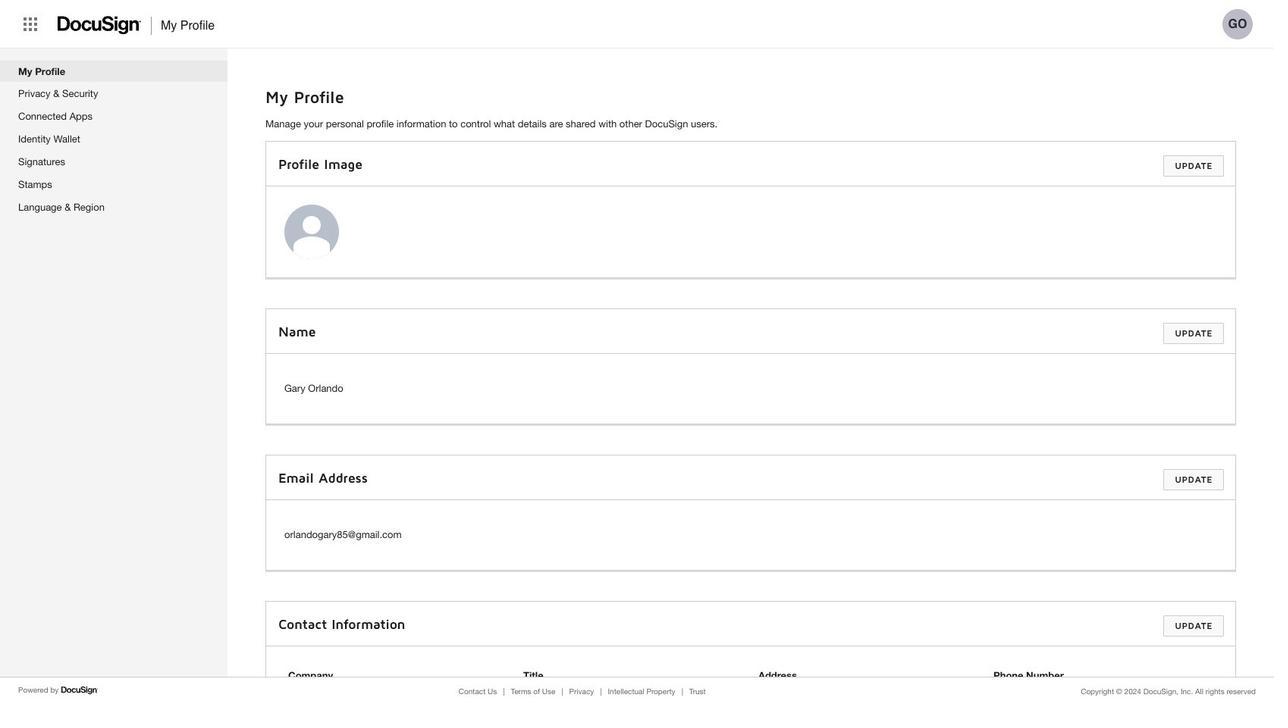 Task type: locate. For each thing, give the bounding box(es) containing it.
0 vertical spatial docusign image
[[58, 12, 142, 39]]

docusign image
[[58, 12, 142, 39], [61, 685, 99, 697]]



Task type: vqa. For each thing, say whether or not it's contained in the screenshot.
the bottommost the DocuSign image
yes



Task type: describe. For each thing, give the bounding box(es) containing it.
default profile image image
[[284, 205, 339, 259]]

1 vertical spatial docusign image
[[61, 685, 99, 697]]

default profile image element
[[284, 205, 339, 259]]



